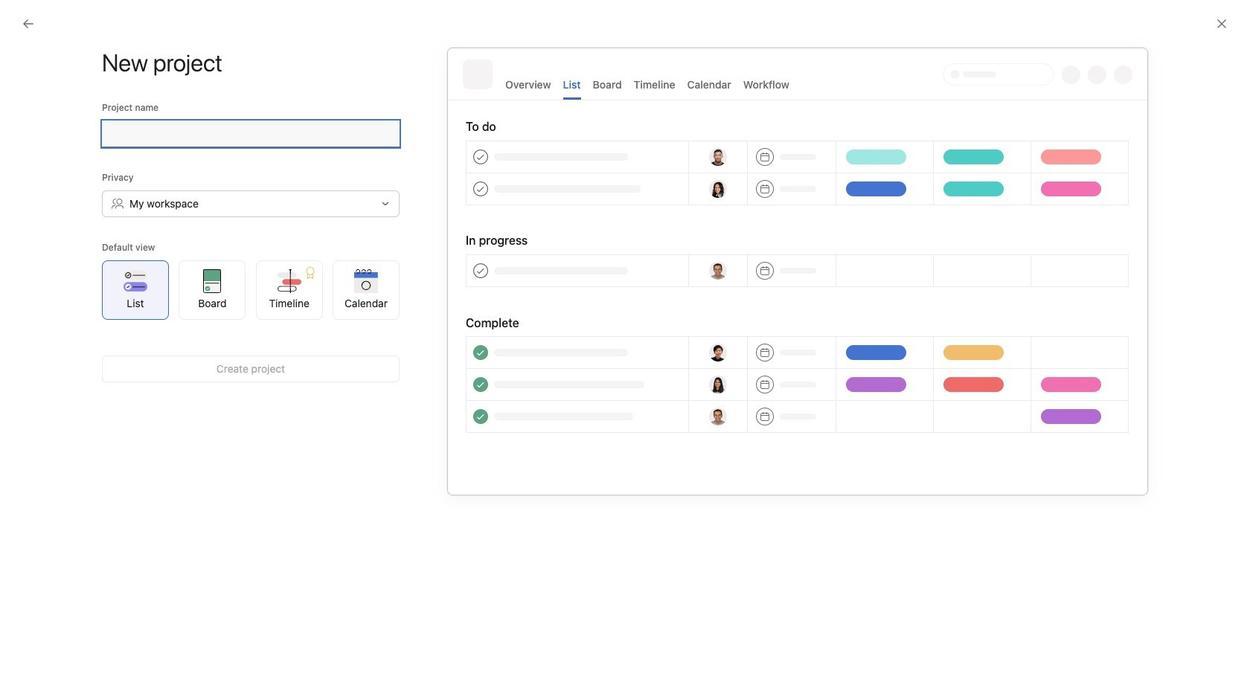 Task type: describe. For each thing, give the bounding box(es) containing it.
mark complete image
[[278, 371, 296, 388]]

2 board image from the top
[[748, 378, 766, 396]]

add profile photo image
[[281, 222, 317, 258]]

go back image
[[22, 18, 34, 30]]

line_and_symbols image
[[950, 325, 968, 343]]

1 mark complete checkbox from the top
[[278, 317, 296, 335]]

mark complete image for 1st mark complete checkbox
[[278, 317, 296, 335]]

this is a preview of your project image
[[447, 48, 1148, 496]]

1 board image from the top
[[748, 325, 766, 343]]

starred element
[[0, 237, 179, 314]]

2 mark complete checkbox from the top
[[278, 344, 296, 362]]

global element
[[0, 36, 179, 126]]

close image
[[1216, 18, 1228, 30]]



Task type: locate. For each thing, give the bounding box(es) containing it.
0 vertical spatial mark complete image
[[278, 317, 296, 335]]

0 vertical spatial mark complete checkbox
[[278, 317, 296, 335]]

hide sidebar image
[[19, 12, 31, 24]]

mark complete image
[[278, 317, 296, 335], [278, 344, 296, 362]]

rocket image
[[950, 271, 968, 289]]

0 vertical spatial board image
[[748, 325, 766, 343]]

1 vertical spatial board image
[[748, 378, 766, 396]]

mark complete image for second mark complete checkbox from the top of the page
[[278, 344, 296, 362]]

list item
[[733, 258, 935, 303], [263, 313, 703, 339], [263, 339, 703, 366], [263, 366, 703, 393], [263, 393, 703, 420], [263, 420, 703, 447]]

Mark complete checkbox
[[278, 317, 296, 335], [278, 344, 296, 362]]

board image
[[748, 325, 766, 343], [748, 378, 766, 396]]

2 mark complete image from the top
[[278, 344, 296, 362]]

1 mark complete image from the top
[[278, 317, 296, 335]]

1 vertical spatial mark complete checkbox
[[278, 344, 296, 362]]

Mark complete checkbox
[[278, 371, 296, 388]]

1 vertical spatial mark complete image
[[278, 344, 296, 362]]

projects element
[[0, 314, 179, 415]]

None text field
[[102, 121, 400, 147]]



Task type: vqa. For each thing, say whether or not it's contained in the screenshot.
fourth Completed option from the top of the page
no



